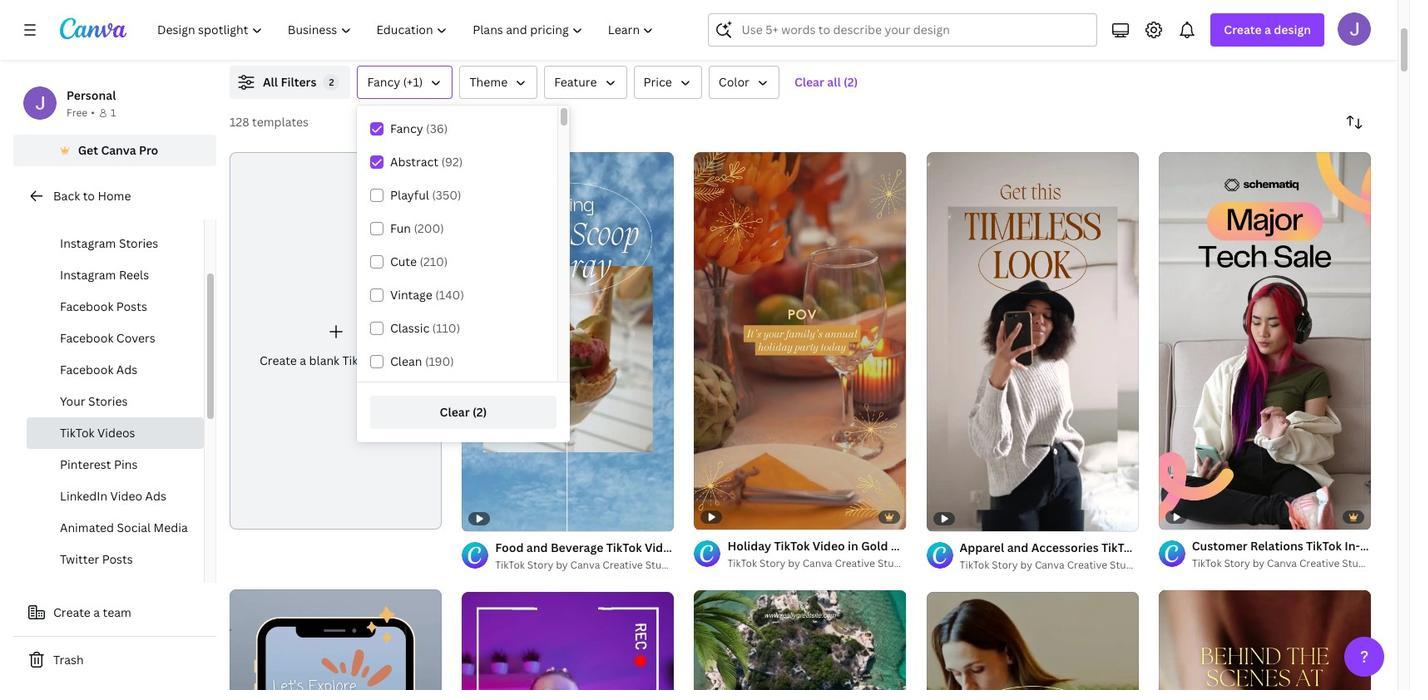 Task type: locate. For each thing, give the bounding box(es) containing it.
tiktok videos
[[60, 425, 135, 441]]

0 vertical spatial create
[[1224, 22, 1262, 37]]

1 vertical spatial a
[[300, 353, 306, 368]]

abstract
[[390, 154, 439, 170]]

(2) inside button
[[844, 74, 858, 90]]

2 horizontal spatial video
[[813, 538, 845, 554]]

classic
[[390, 320, 429, 336]]

color button
[[709, 66, 779, 99]]

facebook inside facebook covers link
[[60, 330, 113, 346]]

instagram
[[60, 204, 116, 220], [60, 235, 116, 251], [60, 267, 116, 283]]

theme button
[[460, 66, 538, 99]]

video
[[380, 353, 412, 368], [110, 488, 142, 504], [813, 538, 845, 554]]

2 vertical spatial instagram
[[60, 267, 116, 283]]

1 vertical spatial fancy
[[390, 121, 423, 136]]

1 horizontal spatial a
[[300, 353, 306, 368]]

2 vertical spatial create
[[53, 605, 91, 621]]

fancy inside button
[[367, 74, 400, 90]]

1 vertical spatial stories
[[88, 394, 128, 409]]

animated social media link
[[27, 513, 204, 544]]

your stories
[[60, 394, 128, 409]]

0 vertical spatial video
[[380, 353, 412, 368]]

video down 'classic'
[[380, 353, 412, 368]]

style
[[1000, 538, 1029, 554]]

0 vertical spatial posts
[[119, 204, 150, 220]]

0 horizontal spatial a
[[93, 605, 100, 621]]

all
[[263, 74, 278, 90]]

posts for twitter posts
[[102, 552, 133, 567]]

studio
[[878, 556, 909, 571], [1342, 556, 1374, 571], [645, 558, 677, 572], [1110, 558, 1142, 572]]

fancy (+1) button
[[357, 66, 453, 99]]

2 filter options selected element
[[323, 74, 340, 91]]

fancy (36)
[[390, 121, 448, 136]]

clear for clear all (2)
[[794, 74, 824, 90]]

1 vertical spatial clear
[[440, 404, 470, 420]]

holiday tiktok video in gold white vintage jazz style tiktok story by canva creative studio
[[728, 538, 1029, 571]]

1 horizontal spatial (2)
[[844, 74, 858, 90]]

0 vertical spatial a
[[1265, 22, 1271, 37]]

0 horizontal spatial video
[[110, 488, 142, 504]]

ads up media
[[145, 488, 166, 504]]

fancy left (+1)
[[367, 74, 400, 90]]

facebook inside facebook posts link
[[60, 299, 113, 315]]

clear left all
[[794, 74, 824, 90]]

back
[[53, 188, 80, 204]]

2 instagram from the top
[[60, 235, 116, 251]]

(110)
[[432, 320, 460, 336]]

a for design
[[1265, 22, 1271, 37]]

tiktok story by canva creative studio link
[[728, 556, 909, 572], [1192, 556, 1374, 572], [495, 557, 677, 574], [960, 557, 1142, 574]]

create inside dropdown button
[[1224, 22, 1262, 37]]

instagram stories link
[[27, 228, 204, 260]]

trash
[[53, 652, 84, 668]]

create left 'blank'
[[260, 353, 297, 368]]

media
[[154, 520, 188, 536]]

0 vertical spatial facebook
[[60, 299, 113, 315]]

facebook for facebook ads
[[60, 362, 113, 378]]

instagram posts link
[[27, 196, 204, 228]]

clear all (2)
[[794, 74, 858, 90]]

clear inside button
[[440, 404, 470, 420]]

0 horizontal spatial ads
[[116, 362, 137, 378]]

(350)
[[432, 187, 461, 203]]

videos
[[97, 425, 135, 441]]

128 templates
[[230, 114, 309, 130]]

1
[[111, 106, 116, 120]]

fancy for fancy (36)
[[390, 121, 423, 136]]

stories up reels on the top left
[[119, 235, 158, 251]]

a left design
[[1265, 22, 1271, 37]]

price button
[[634, 66, 702, 99]]

0 horizontal spatial clear
[[440, 404, 470, 420]]

animated social media
[[60, 520, 188, 536]]

clear for clear (2)
[[440, 404, 470, 420]]

(2)
[[844, 74, 858, 90], [473, 404, 487, 420]]

clear inside button
[[794, 74, 824, 90]]

facebook inside facebook ads link
[[60, 362, 113, 378]]

create a design button
[[1211, 13, 1325, 47]]

1 horizontal spatial create
[[260, 353, 297, 368]]

facebook down instagram reels
[[60, 299, 113, 315]]

stories for instagram stories
[[119, 235, 158, 251]]

stories
[[119, 235, 158, 251], [88, 394, 128, 409]]

video left in
[[813, 538, 845, 554]]

fancy
[[367, 74, 400, 90], [390, 121, 423, 136]]

posts for facebook posts
[[116, 299, 147, 315]]

clear down (190)
[[440, 404, 470, 420]]

(2) inside button
[[473, 404, 487, 420]]

2 facebook from the top
[[60, 330, 113, 346]]

0 vertical spatial clear
[[794, 74, 824, 90]]

create inside button
[[53, 605, 91, 621]]

create for create a design
[[1224, 22, 1262, 37]]

1 vertical spatial create
[[260, 353, 297, 368]]

create left design
[[1224, 22, 1262, 37]]

1 horizontal spatial ads
[[145, 488, 166, 504]]

create a blank tiktok video link
[[230, 152, 442, 530]]

a for blank
[[300, 353, 306, 368]]

1 horizontal spatial clear
[[794, 74, 824, 90]]

create for create a team
[[53, 605, 91, 621]]

a left team
[[93, 605, 100, 621]]

0 vertical spatial (2)
[[844, 74, 858, 90]]

1 vertical spatial posts
[[116, 299, 147, 315]]

instagram posts
[[60, 204, 150, 220]]

vintage up 'classic'
[[390, 287, 432, 303]]

cute (210)
[[390, 254, 448, 270]]

instagram for instagram reels
[[60, 267, 116, 283]]

0 vertical spatial stories
[[119, 235, 158, 251]]

2 horizontal spatial a
[[1265, 22, 1271, 37]]

twitter
[[60, 552, 99, 567]]

fancy (+1)
[[367, 74, 423, 90]]

posts down reels on the top left
[[116, 299, 147, 315]]

Search search field
[[742, 14, 1087, 46]]

1 vertical spatial facebook
[[60, 330, 113, 346]]

by
[[788, 556, 800, 571], [1253, 556, 1265, 571], [556, 558, 568, 572], [1021, 558, 1032, 572]]

video down pins
[[110, 488, 142, 504]]

home
[[98, 188, 131, 204]]

2 vertical spatial facebook
[[60, 362, 113, 378]]

3 facebook from the top
[[60, 362, 113, 378]]

facebook up facebook ads
[[60, 330, 113, 346]]

2 vertical spatial posts
[[102, 552, 133, 567]]

fancy left (36)
[[390, 121, 423, 136]]

2 vertical spatial video
[[813, 538, 845, 554]]

2 horizontal spatial tiktok story by canva creative studio
[[1192, 556, 1374, 571]]

vintage left 'jazz'
[[927, 538, 970, 554]]

tiktok video templates image
[[1016, 0, 1371, 46]]

a for team
[[93, 605, 100, 621]]

facebook covers
[[60, 330, 155, 346]]

ads down covers
[[116, 362, 137, 378]]

0 horizontal spatial create
[[53, 605, 91, 621]]

0 vertical spatial fancy
[[367, 74, 400, 90]]

1 facebook from the top
[[60, 299, 113, 315]]

posts down animated social media link
[[102, 552, 133, 567]]

tiktok
[[342, 353, 377, 368], [60, 425, 95, 441], [774, 538, 810, 554], [728, 556, 757, 571], [1192, 556, 1222, 571], [495, 558, 525, 572], [960, 558, 989, 572]]

stories down facebook ads link on the left of page
[[88, 394, 128, 409]]

a inside dropdown button
[[1265, 22, 1271, 37]]

color
[[719, 74, 750, 90]]

twitter posts link
[[27, 544, 204, 576]]

1 vertical spatial instagram
[[60, 235, 116, 251]]

cute
[[390, 254, 417, 270]]

1 horizontal spatial video
[[380, 353, 412, 368]]

canva
[[101, 142, 136, 158], [803, 556, 832, 571], [1267, 556, 1297, 571], [570, 558, 600, 572], [1035, 558, 1065, 572]]

a left 'blank'
[[300, 353, 306, 368]]

a inside button
[[93, 605, 100, 621]]

3 instagram from the top
[[60, 267, 116, 283]]

ads
[[116, 362, 137, 378], [145, 488, 166, 504]]

by inside holiday tiktok video in gold white vintage jazz style tiktok story by canva creative studio
[[788, 556, 800, 571]]

facebook up the your stories
[[60, 362, 113, 378]]

2 vertical spatial a
[[93, 605, 100, 621]]

reels
[[119, 267, 149, 283]]

None search field
[[708, 13, 1098, 47]]

posts for instagram posts
[[119, 204, 150, 220]]

animated
[[60, 520, 114, 536]]

pins
[[114, 457, 138, 473]]

1 instagram from the top
[[60, 204, 116, 220]]

1 vertical spatial (2)
[[473, 404, 487, 420]]

a
[[1265, 22, 1271, 37], [300, 353, 306, 368], [93, 605, 100, 621]]

fancy for fancy (+1)
[[367, 74, 400, 90]]

playful (350)
[[390, 187, 461, 203]]

(140)
[[435, 287, 464, 303]]

(+1)
[[403, 74, 423, 90]]

posts up instagram stories link
[[119, 204, 150, 220]]

create a blank tiktok video
[[260, 353, 412, 368]]

create left team
[[53, 605, 91, 621]]

to
[[83, 188, 95, 204]]

2 horizontal spatial create
[[1224, 22, 1262, 37]]

0 vertical spatial ads
[[116, 362, 137, 378]]

linkedin video ads
[[60, 488, 166, 504]]

0 vertical spatial vintage
[[390, 287, 432, 303]]

create
[[1224, 22, 1262, 37], [260, 353, 297, 368], [53, 605, 91, 621]]

1 horizontal spatial vintage
[[927, 538, 970, 554]]

tiktok story by canva creative studio
[[1192, 556, 1374, 571], [495, 558, 677, 572], [960, 558, 1142, 572]]

twitter posts
[[60, 552, 133, 567]]

1 vertical spatial vintage
[[927, 538, 970, 554]]

facebook for facebook covers
[[60, 330, 113, 346]]

tiktok inside create a blank tiktok video element
[[342, 353, 377, 368]]

create for create a blank tiktok video
[[260, 353, 297, 368]]

0 horizontal spatial (2)
[[473, 404, 487, 420]]

instagram for instagram posts
[[60, 204, 116, 220]]

0 vertical spatial instagram
[[60, 204, 116, 220]]

0 horizontal spatial tiktok story by canva creative studio
[[495, 558, 677, 572]]

•
[[91, 106, 95, 120]]



Task type: vqa. For each thing, say whether or not it's contained in the screenshot.


Task type: describe. For each thing, give the bounding box(es) containing it.
all filters
[[263, 74, 317, 90]]

top level navigation element
[[146, 13, 668, 47]]

design
[[1274, 22, 1311, 37]]

video inside holiday tiktok video in gold white vintage jazz style tiktok story by canva creative studio
[[813, 538, 845, 554]]

free •
[[67, 106, 95, 120]]

holiday
[[728, 538, 771, 554]]

your
[[60, 394, 85, 409]]

team
[[103, 605, 131, 621]]

instagram reels link
[[27, 260, 204, 291]]

1 vertical spatial video
[[110, 488, 142, 504]]

your stories link
[[27, 386, 204, 418]]

canva inside holiday tiktok video in gold white vintage jazz style tiktok story by canva creative studio
[[803, 556, 832, 571]]

creative inside holiday tiktok video in gold white vintage jazz style tiktok story by canva creative studio
[[835, 556, 875, 571]]

Sort by button
[[1338, 106, 1371, 139]]

holiday tiktok video in gold white vintage jazz style link
[[728, 537, 1029, 556]]

white
[[891, 538, 924, 554]]

linkedin
[[60, 488, 107, 504]]

all
[[827, 74, 841, 90]]

playful
[[390, 187, 429, 203]]

clean
[[390, 354, 422, 369]]

get canva pro
[[78, 142, 158, 158]]

get canva pro button
[[13, 135, 216, 166]]

(190)
[[425, 354, 454, 369]]

feature
[[554, 74, 597, 90]]

in
[[848, 538, 859, 554]]

gold
[[861, 538, 888, 554]]

vintage (140)
[[390, 287, 464, 303]]

(210)
[[420, 254, 448, 270]]

back to home
[[53, 188, 131, 204]]

pinterest
[[60, 457, 111, 473]]

trash link
[[13, 644, 216, 677]]

theme
[[470, 74, 508, 90]]

vintage inside holiday tiktok video in gold white vintage jazz style tiktok story by canva creative studio
[[927, 538, 970, 554]]

templates
[[252, 114, 309, 130]]

fun (200)
[[390, 220, 444, 236]]

fun
[[390, 220, 411, 236]]

feature button
[[544, 66, 627, 99]]

facebook ads
[[60, 362, 137, 378]]

1 horizontal spatial tiktok story by canva creative studio
[[960, 558, 1142, 572]]

create a blank tiktok video element
[[230, 152, 442, 530]]

get
[[78, 142, 98, 158]]

facebook posts
[[60, 299, 147, 315]]

price
[[644, 74, 672, 90]]

canva inside button
[[101, 142, 136, 158]]

(200)
[[414, 220, 444, 236]]

0 horizontal spatial vintage
[[390, 287, 432, 303]]

facebook covers link
[[27, 323, 204, 354]]

create a team
[[53, 605, 131, 621]]

pro
[[139, 142, 158, 158]]

abstract (92)
[[390, 154, 463, 170]]

128
[[230, 114, 249, 130]]

facebook for facebook posts
[[60, 299, 113, 315]]

pinterest pins
[[60, 457, 138, 473]]

free
[[67, 106, 88, 120]]

story inside holiday tiktok video in gold white vintage jazz style tiktok story by canva creative studio
[[760, 556, 786, 571]]

back to home link
[[13, 180, 216, 213]]

blank
[[309, 353, 340, 368]]

classic (110)
[[390, 320, 460, 336]]

jazz
[[973, 538, 997, 554]]

1 vertical spatial ads
[[145, 488, 166, 504]]

clear (2)
[[440, 404, 487, 420]]

clean (190)
[[390, 354, 454, 369]]

covers
[[116, 330, 155, 346]]

create a team button
[[13, 597, 216, 630]]

instagram stories
[[60, 235, 158, 251]]

pinterest pins link
[[27, 449, 204, 481]]

instagram reels
[[60, 267, 149, 283]]

clear (2) button
[[370, 396, 557, 429]]

filters
[[281, 74, 317, 90]]

linkedin video ads link
[[27, 481, 204, 513]]

stories for your stories
[[88, 394, 128, 409]]

2
[[329, 76, 334, 88]]

jacob simon image
[[1338, 12, 1371, 46]]

create a design
[[1224, 22, 1311, 37]]

studio inside holiday tiktok video in gold white vintage jazz style tiktok story by canva creative studio
[[878, 556, 909, 571]]

(36)
[[426, 121, 448, 136]]

instagram for instagram stories
[[60, 235, 116, 251]]

social
[[117, 520, 151, 536]]

(92)
[[441, 154, 463, 170]]



